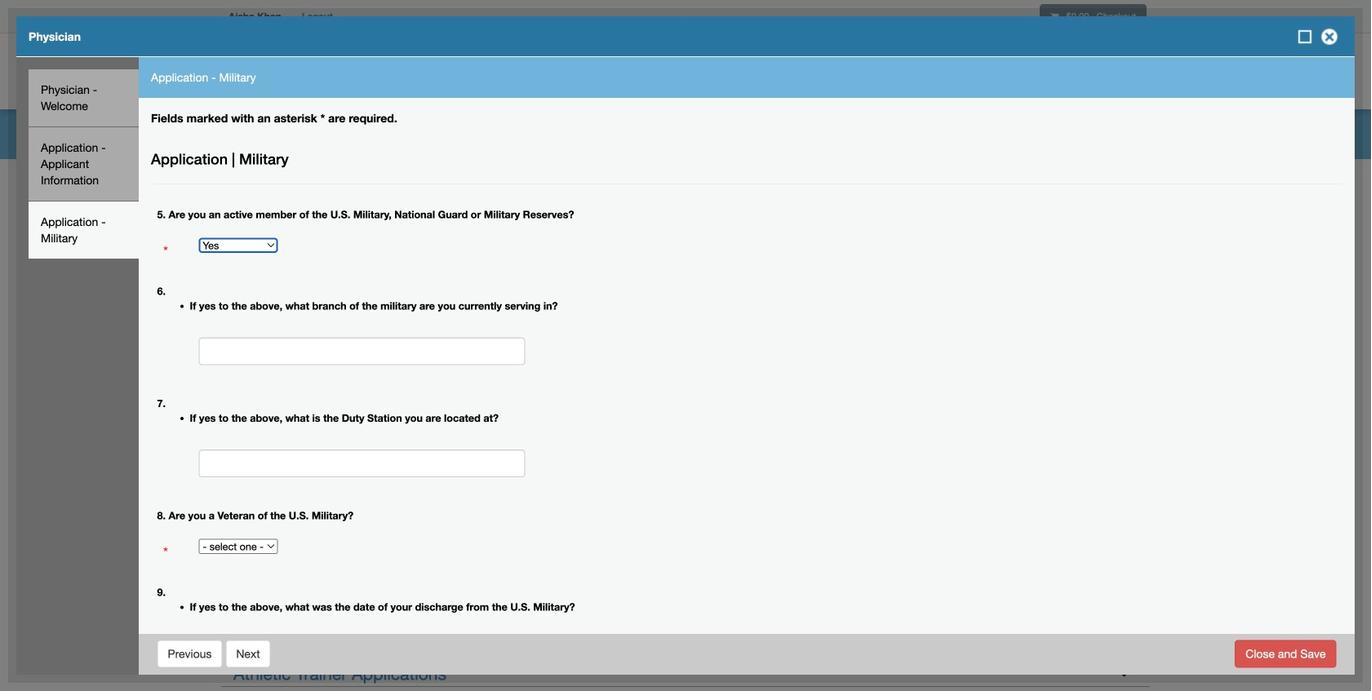 Task type: locate. For each thing, give the bounding box(es) containing it.
None button
[[157, 640, 222, 668], [226, 640, 271, 668], [1235, 640, 1337, 668], [157, 640, 222, 668], [226, 640, 271, 668], [1235, 640, 1337, 668]]

close window image
[[1317, 24, 1343, 50]]

None text field
[[199, 337, 525, 365]]

maximize/minimize image
[[1297, 29, 1314, 45]]

None text field
[[199, 450, 525, 477]]



Task type: vqa. For each thing, say whether or not it's contained in the screenshot.
image field
no



